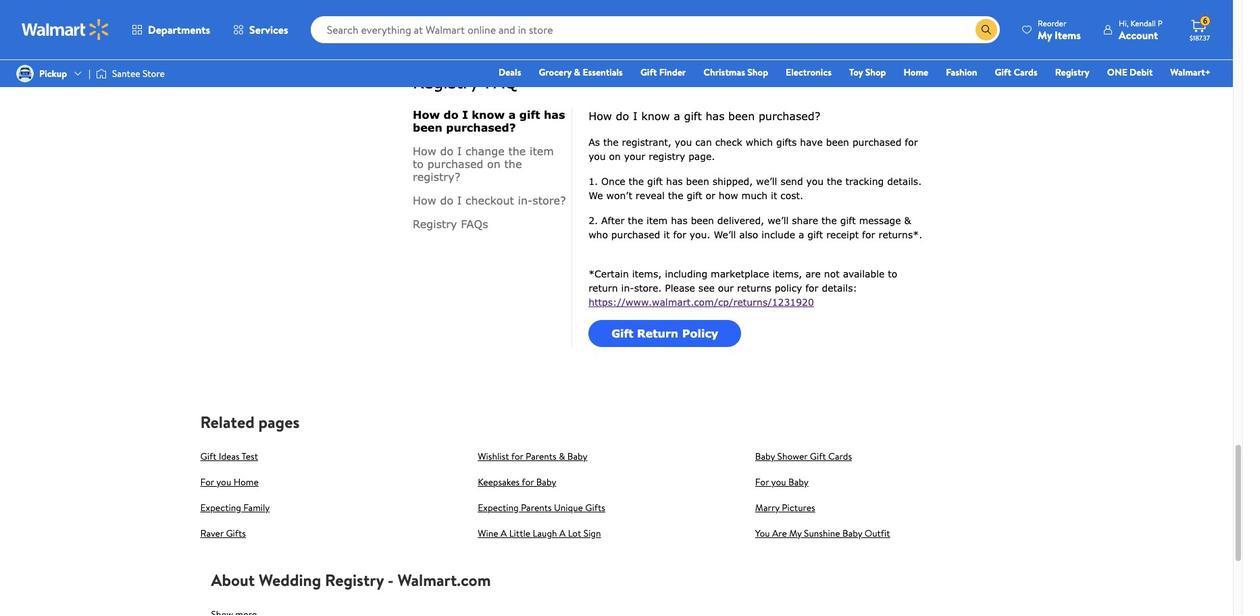 Task type: describe. For each thing, give the bounding box(es) containing it.
wine
[[478, 527, 499, 541]]

grocery & essentials link
[[533, 65, 629, 80]]

baby left shower
[[755, 450, 775, 464]]

baby up "unique"
[[568, 450, 588, 464]]

1 vertical spatial registry
[[325, 569, 384, 592]]

you are my sunshine baby outfit
[[755, 527, 890, 541]]

related pages
[[200, 411, 300, 434]]

electronics link
[[780, 65, 838, 80]]

my inside "reorder my items"
[[1038, 27, 1052, 42]]

for for for you baby
[[755, 476, 769, 489]]

hi,
[[1119, 17, 1129, 29]]

shower
[[778, 450, 808, 464]]

reorder
[[1038, 17, 1067, 29]]

1 vertical spatial cards
[[829, 450, 852, 464]]

0 horizontal spatial &
[[559, 450, 565, 464]]

sign
[[584, 527, 601, 541]]

christmas
[[704, 66, 745, 79]]

about wedding registry - walmart.com
[[211, 569, 491, 592]]

keepsakes for baby
[[478, 476, 556, 489]]

walmart+ link
[[1165, 65, 1217, 80]]

0 vertical spatial parents
[[526, 450, 557, 464]]

toy shop link
[[843, 65, 892, 80]]

 image for pickup
[[16, 65, 34, 82]]

grocery & essentials
[[539, 66, 623, 79]]

Walmart Site-Wide search field
[[311, 16, 1000, 43]]

gift finder link
[[635, 65, 692, 80]]

fashion
[[946, 66, 978, 79]]

for for wishlist
[[511, 450, 524, 464]]

wedding
[[259, 569, 321, 592]]

gift ideas test link
[[200, 450, 258, 464]]

baby up pictures
[[789, 476, 809, 489]]

1 horizontal spatial home
[[904, 66, 929, 79]]

1 vertical spatial parents
[[521, 501, 552, 515]]

unique
[[554, 501, 583, 515]]

toy shop
[[849, 66, 886, 79]]

baby up expecting parents unique gifts
[[536, 476, 556, 489]]

for for keepsakes
[[522, 476, 534, 489]]

for you home
[[200, 476, 259, 489]]

registry link
[[1049, 65, 1096, 80]]

p
[[1158, 17, 1163, 29]]

deals link
[[493, 65, 527, 80]]

1 horizontal spatial gifts
[[585, 501, 605, 515]]

set your classroom up for success. create the ultimate teacher wish list. learn more. image
[[640, 0, 715, 29]]

test
[[242, 450, 258, 464]]

gift ideas test
[[200, 450, 258, 464]]

christmas shop
[[704, 66, 768, 79]]

marry pictures link
[[755, 501, 816, 515]]

account
[[1119, 27, 1158, 42]]

little
[[509, 527, 531, 541]]

gift cards link
[[989, 65, 1044, 80]]

deals
[[499, 66, 521, 79]]

cards inside gift cards link
[[1014, 66, 1038, 79]]

departments
[[148, 22, 210, 37]]

expecting parents unique gifts
[[478, 501, 605, 515]]

fashion link
[[940, 65, 984, 80]]

wine a little laugh a lot sign link
[[478, 527, 601, 541]]

pages
[[258, 411, 300, 434]]

baby shower gift cards link
[[755, 450, 852, 464]]

wishlist for parents & baby link
[[478, 450, 588, 464]]

$187.37
[[1190, 33, 1210, 43]]

6 $187.37
[[1190, 15, 1210, 43]]

gift cards
[[995, 66, 1038, 79]]

expecting family link
[[200, 501, 270, 515]]

expecting for expecting family
[[200, 501, 241, 515]]

1 a from the left
[[501, 527, 507, 541]]

wine a little laugh a lot sign
[[478, 527, 601, 541]]

toy
[[849, 66, 863, 79]]

walmart image
[[22, 19, 109, 41]]

walmart+
[[1171, 66, 1211, 79]]

one debit
[[1107, 66, 1153, 79]]

are
[[772, 527, 787, 541]]

essentials
[[583, 66, 623, 79]]

hi, kendall p account
[[1119, 17, 1163, 42]]

about
[[211, 569, 255, 592]]

keepsakes
[[478, 476, 520, 489]]

6
[[1203, 15, 1208, 26]]

registry inside 'link'
[[1055, 66, 1090, 79]]

baby shower gift cards
[[755, 450, 852, 464]]

family
[[243, 501, 270, 515]]

you are my sunshine baby outfit link
[[755, 527, 890, 541]]

gift finder
[[641, 66, 686, 79]]

for for for you home
[[200, 476, 214, 489]]

christmas shop link
[[698, 65, 775, 80]]

pickup
[[39, 67, 67, 80]]

for you home link
[[200, 476, 259, 489]]



Task type: vqa. For each thing, say whether or not it's contained in the screenshot.
For you Baby "link"
yes



Task type: locate. For each thing, give the bounding box(es) containing it.
search icon image
[[981, 24, 992, 35]]

marry
[[755, 501, 780, 515]]

gifts right raver in the bottom of the page
[[226, 527, 246, 541]]

raver gifts link
[[200, 527, 246, 541]]

0 horizontal spatial  image
[[16, 65, 34, 82]]

 image right |
[[96, 67, 107, 80]]

0 vertical spatial my
[[1038, 27, 1052, 42]]

finder
[[659, 66, 686, 79]]

0 vertical spatial gifts
[[585, 501, 605, 515]]

gift left finder
[[641, 66, 657, 79]]

0 vertical spatial for
[[511, 450, 524, 464]]

1 horizontal spatial registry
[[1055, 66, 1090, 79]]

sunshine
[[804, 527, 840, 541]]

gift for gift finder
[[641, 66, 657, 79]]

1 expecting from the left
[[200, 501, 241, 515]]

shop right christmas
[[748, 66, 768, 79]]

for right wishlist
[[511, 450, 524, 464]]

1 horizontal spatial  image
[[96, 67, 107, 80]]

wishlist
[[478, 450, 509, 464]]

laugh
[[533, 527, 557, 541]]

0 horizontal spatial a
[[501, 527, 507, 541]]

gift
[[641, 66, 657, 79], [995, 66, 1012, 79], [200, 450, 217, 464], [810, 450, 826, 464]]

you for baby
[[771, 476, 786, 489]]

departments button
[[120, 14, 222, 46]]

1 for from the left
[[200, 476, 214, 489]]

gift for gift cards
[[995, 66, 1012, 79]]

for up marry
[[755, 476, 769, 489]]

items
[[1055, 27, 1081, 42]]

services button
[[222, 14, 300, 46]]

grocery
[[539, 66, 572, 79]]

baby left "outfit"
[[843, 527, 863, 541]]

expecting down keepsakes
[[478, 501, 519, 515]]

 image for santee store
[[96, 67, 107, 80]]

raver
[[200, 527, 224, 541]]

outfit
[[865, 527, 890, 541]]

2 expecting from the left
[[478, 501, 519, 515]]

my right are
[[789, 527, 802, 541]]

1 shop from the left
[[748, 66, 768, 79]]

0 horizontal spatial for
[[200, 476, 214, 489]]

gift right fashion link on the top of the page
[[995, 66, 1012, 79]]

0 horizontal spatial you
[[216, 476, 231, 489]]

walmart.com
[[398, 569, 491, 592]]

lot
[[568, 527, 581, 541]]

for down "wishlist for parents & baby" link
[[522, 476, 534, 489]]

you for home
[[216, 476, 231, 489]]

1 vertical spatial my
[[789, 527, 802, 541]]

expecting family
[[200, 501, 270, 515]]

gifts up sign
[[585, 501, 605, 515]]

gift left ideas
[[200, 450, 217, 464]]

for you baby
[[755, 476, 809, 489]]

reorder my items
[[1038, 17, 1081, 42]]

1 vertical spatial gifts
[[226, 527, 246, 541]]

& right "grocery"
[[574, 66, 581, 79]]

expecting for expecting parents unique gifts
[[478, 501, 519, 515]]

santee store
[[112, 67, 165, 80]]

1 horizontal spatial cards
[[1014, 66, 1038, 79]]

pictures
[[782, 501, 816, 515]]

shop for toy shop
[[865, 66, 886, 79]]

a
[[501, 527, 507, 541], [560, 527, 566, 541]]

for
[[511, 450, 524, 464], [522, 476, 534, 489]]

1 horizontal spatial &
[[574, 66, 581, 79]]

expecting
[[200, 501, 241, 515], [478, 501, 519, 515]]

store
[[143, 67, 165, 80]]

1 horizontal spatial for
[[755, 476, 769, 489]]

home link
[[898, 65, 935, 80]]

home
[[904, 66, 929, 79], [234, 476, 259, 489]]

2 a from the left
[[560, 527, 566, 541]]

1 horizontal spatial you
[[771, 476, 786, 489]]

0 vertical spatial registry
[[1055, 66, 1090, 79]]

cards left registry 'link'
[[1014, 66, 1038, 79]]

gift right shower
[[810, 450, 826, 464]]

1 vertical spatial home
[[234, 476, 259, 489]]

parents up wine a little laugh a lot sign at the left bottom of page
[[521, 501, 552, 515]]

santee
[[112, 67, 140, 80]]

wishlist for parents & baby
[[478, 450, 588, 464]]

gifts
[[585, 501, 605, 515], [226, 527, 246, 541]]

cards right shower
[[829, 450, 852, 464]]

a right wine
[[501, 527, 507, 541]]

my left items
[[1038, 27, 1052, 42]]

home down test on the bottom
[[234, 476, 259, 489]]

expecting parents unique gifts link
[[478, 501, 605, 515]]

services
[[249, 22, 288, 37]]

registry
[[1055, 66, 1090, 79], [325, 569, 384, 592]]

-
[[388, 569, 394, 592]]

0 horizontal spatial registry
[[325, 569, 384, 592]]

parents
[[526, 450, 557, 464], [521, 501, 552, 515]]

0 vertical spatial cards
[[1014, 66, 1038, 79]]

1 you from the left
[[216, 476, 231, 489]]

0 horizontal spatial gifts
[[226, 527, 246, 541]]

shop right 'toy'
[[865, 66, 886, 79]]

1 vertical spatial &
[[559, 450, 565, 464]]

& up "unique"
[[559, 450, 565, 464]]

related
[[200, 411, 255, 434]]

registry down items
[[1055, 66, 1090, 79]]

one debit link
[[1101, 65, 1159, 80]]

2 shop from the left
[[865, 66, 886, 79]]

0 horizontal spatial home
[[234, 476, 259, 489]]

2 you from the left
[[771, 476, 786, 489]]

expecting up raver gifts link
[[200, 501, 241, 515]]

 image
[[16, 65, 34, 82], [96, 67, 107, 80]]

1 horizontal spatial a
[[560, 527, 566, 541]]

Search search field
[[311, 16, 1000, 43]]

keepsakes for baby link
[[478, 476, 556, 489]]

you
[[755, 527, 770, 541]]

0 horizontal spatial expecting
[[200, 501, 241, 515]]

shop
[[748, 66, 768, 79], [865, 66, 886, 79]]

you down ideas
[[216, 476, 231, 489]]

0 horizontal spatial cards
[[829, 450, 852, 464]]

1 horizontal spatial my
[[1038, 27, 1052, 42]]

0 horizontal spatial shop
[[748, 66, 768, 79]]

electronics
[[786, 66, 832, 79]]

raver gifts
[[200, 527, 246, 541]]

0 vertical spatial &
[[574, 66, 581, 79]]

for down gift ideas test link
[[200, 476, 214, 489]]

my
[[1038, 27, 1052, 42], [789, 527, 802, 541]]

a left lot
[[560, 527, 566, 541]]

you up marry pictures link on the right
[[771, 476, 786, 489]]

gift for gift ideas test
[[200, 450, 217, 464]]

kendall
[[1131, 17, 1156, 29]]

spark good& create change. ship donations straight to a favorite cause. learn more. image
[[959, 0, 1033, 29]]

parents up keepsakes for baby
[[526, 450, 557, 464]]

1 horizontal spatial expecting
[[478, 501, 519, 515]]

ideas
[[219, 450, 240, 464]]

one
[[1107, 66, 1128, 79]]

home left fashion
[[904, 66, 929, 79]]

|
[[89, 67, 91, 80]]

debit
[[1130, 66, 1153, 79]]

shop for christmas shop
[[748, 66, 768, 79]]

1 horizontal spatial shop
[[865, 66, 886, 79]]

0 horizontal spatial my
[[789, 527, 802, 541]]

2 for from the left
[[755, 476, 769, 489]]

0 vertical spatial home
[[904, 66, 929, 79]]

registry left the -
[[325, 569, 384, 592]]

for you baby link
[[755, 476, 809, 489]]

 image left the pickup
[[16, 65, 34, 82]]

1 vertical spatial for
[[522, 476, 534, 489]]

marry pictures
[[755, 501, 816, 515]]



